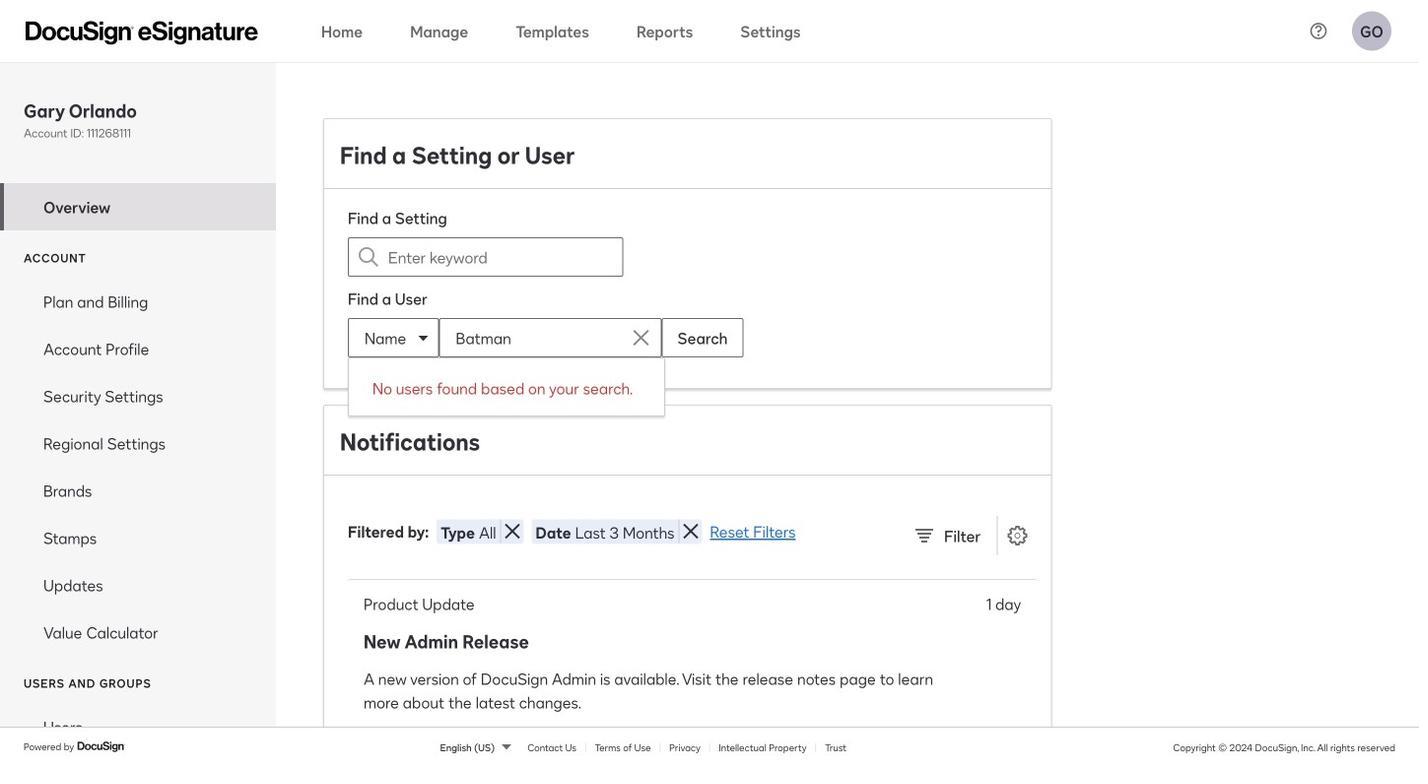Task type: vqa. For each thing, say whether or not it's contained in the screenshot.
Productivity Improvements per Document icon
no



Task type: locate. For each thing, give the bounding box(es) containing it.
Enter name text field
[[440, 319, 622, 357]]

docusign admin image
[[26, 21, 258, 45]]



Task type: describe. For each thing, give the bounding box(es) containing it.
Enter keyword text field
[[388, 239, 583, 276]]

docusign image
[[77, 740, 126, 755]]

account element
[[0, 278, 276, 657]]



